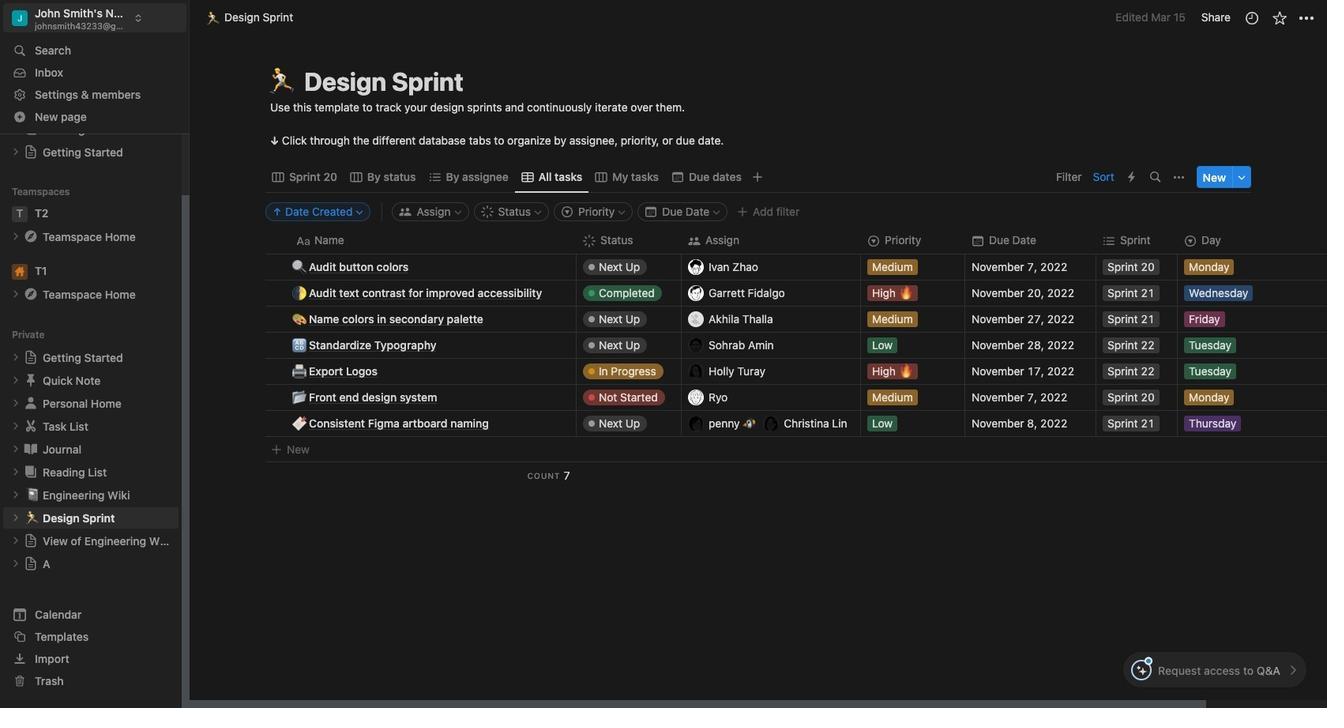 Task type: vqa. For each thing, say whether or not it's contained in the screenshot.
😀 image to the right
no



Task type: locate. For each thing, give the bounding box(es) containing it.
0 horizontal spatial 🏃 image
[[206, 8, 221, 26]]

1 horizontal spatial 🏃 image
[[268, 63, 296, 100]]

open image
[[11, 376, 21, 385], [11, 399, 21, 408], [11, 467, 21, 477], [11, 513, 21, 523], [11, 559, 21, 568]]

open image
[[11, 147, 21, 157], [11, 232, 21, 241], [11, 289, 21, 299], [11, 353, 21, 362], [11, 421, 21, 431], [11, 444, 21, 454], [11, 490, 21, 500], [11, 536, 21, 546]]

1 vertical spatial 🏃 image
[[268, 63, 296, 100]]

change page icon image for second open icon
[[23, 395, 39, 411]]

🔥 image
[[899, 361, 913, 380]]

6 tab from the left
[[665, 166, 748, 188]]

🏃 image
[[206, 8, 221, 26], [268, 63, 296, 100]]

change page icon image for 5th open icon from the top of the page
[[24, 557, 38, 571]]

change page icon image
[[24, 145, 38, 159], [23, 229, 39, 244], [23, 286, 39, 302], [24, 350, 38, 365], [23, 372, 39, 388], [23, 395, 39, 411], [23, 418, 39, 434], [23, 441, 39, 457], [23, 464, 39, 480], [24, 534, 38, 548], [24, 557, 38, 571]]

5 open image from the top
[[11, 421, 21, 431]]

t image
[[12, 206, 28, 222]]

3 open image from the top
[[11, 289, 21, 299]]

🌓 image
[[292, 284, 307, 302]]

tab list
[[266, 162, 1052, 193]]

change page icon image for 1st open image from the top of the page
[[24, 145, 38, 159]]

3 open image from the top
[[11, 467, 21, 477]]

create and view automations image
[[1129, 172, 1136, 183]]

6 open image from the top
[[11, 444, 21, 454]]

5 tab from the left
[[589, 166, 665, 188]]

0 vertical spatial 🏃 image
[[206, 8, 221, 26]]

2 tab from the left
[[344, 166, 422, 188]]

7 open image from the top
[[11, 490, 21, 500]]

1 open image from the top
[[11, 147, 21, 157]]

tab
[[266, 166, 344, 188], [344, 166, 422, 188], [422, 166, 515, 188], [515, 166, 589, 188], [589, 166, 665, 188], [665, 166, 748, 188]]

change page icon image for 3rd open image from the bottom
[[23, 441, 39, 457]]

change page icon image for 5th open icon from the bottom of the page
[[23, 372, 39, 388]]



Task type: describe. For each thing, give the bounding box(es) containing it.
🔍 image
[[292, 258, 307, 276]]

1 tab from the left
[[266, 166, 344, 188]]

5 open image from the top
[[11, 559, 21, 568]]

change page icon image for second open image from the top
[[23, 229, 39, 244]]

change page icon image for fourth open image from the top of the page
[[24, 350, 38, 365]]

4 tab from the left
[[515, 166, 589, 188]]

change page icon image for 5th open image from the top of the page
[[23, 418, 39, 434]]

4 open image from the top
[[11, 353, 21, 362]]

change page icon image for 6th open image from the bottom of the page
[[23, 286, 39, 302]]

🎨 image
[[292, 310, 307, 328]]

1 open image from the top
[[11, 376, 21, 385]]

updates image
[[1244, 10, 1260, 26]]

🏃 image
[[25, 508, 40, 527]]

4 open image from the top
[[11, 513, 21, 523]]

📓 image
[[25, 485, 40, 504]]

🖨 image
[[292, 362, 307, 380]]

🔖 image
[[292, 414, 307, 433]]

🔠 image
[[292, 336, 307, 354]]

3 tab from the left
[[422, 166, 515, 188]]

2 open image from the top
[[11, 232, 21, 241]]

favorite image
[[1272, 10, 1288, 26]]

2 open image from the top
[[11, 399, 21, 408]]

change page icon image for 8th open image from the top
[[24, 534, 38, 548]]

🔥 image
[[899, 283, 913, 301]]

change page icon image for third open icon from the bottom
[[23, 464, 39, 480]]

8 open image from the top
[[11, 536, 21, 546]]

📂 image
[[292, 388, 307, 407]]



